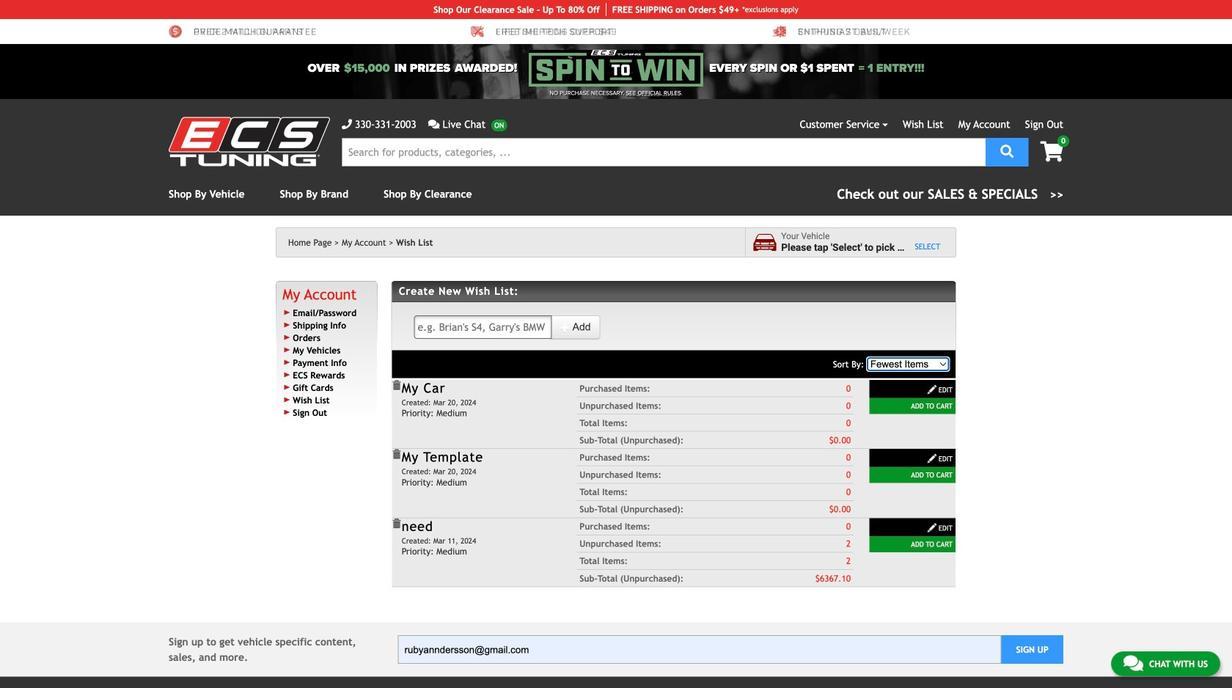 Task type: vqa. For each thing, say whether or not it's contained in the screenshot.
Matters!
no



Task type: describe. For each thing, give the bounding box(es) containing it.
ecs tuning image
[[169, 117, 330, 166]]

shopping cart image
[[1041, 141, 1064, 162]]

white image
[[560, 322, 571, 333]]

2 delete image from the top
[[392, 519, 402, 529]]

white image for 1st delete icon
[[927, 384, 938, 395]]

search image
[[1001, 145, 1014, 158]]

ecs tuning 'spin to win' contest logo image
[[529, 50, 704, 87]]

delete image
[[392, 450, 402, 460]]

1 delete image from the top
[[392, 380, 402, 391]]

white image for delete image on the left bottom
[[927, 454, 938, 464]]

Email email field
[[398, 635, 1002, 664]]

Search text field
[[342, 138, 986, 167]]



Task type: locate. For each thing, give the bounding box(es) containing it.
delete image down delete image on the left bottom
[[392, 519, 402, 529]]

0 vertical spatial white image
[[927, 384, 938, 395]]

comments image
[[428, 119, 440, 130], [1124, 655, 1144, 672]]

0 horizontal spatial comments image
[[428, 119, 440, 130]]

white image
[[927, 384, 938, 395], [927, 454, 938, 464], [927, 523, 938, 533]]

white image for first delete icon from the bottom
[[927, 523, 938, 533]]

1 horizontal spatial comments image
[[1124, 655, 1144, 672]]

0 vertical spatial delete image
[[392, 380, 402, 391]]

delete image
[[392, 380, 402, 391], [392, 519, 402, 529]]

2 vertical spatial white image
[[927, 523, 938, 533]]

1 vertical spatial delete image
[[392, 519, 402, 529]]

3 white image from the top
[[927, 523, 938, 533]]

phone image
[[342, 119, 352, 130]]

1 vertical spatial comments image
[[1124, 655, 1144, 672]]

1 white image from the top
[[927, 384, 938, 395]]

1 vertical spatial white image
[[927, 454, 938, 464]]

delete image up delete image on the left bottom
[[392, 380, 402, 391]]

0 vertical spatial comments image
[[428, 119, 440, 130]]

2 white image from the top
[[927, 454, 938, 464]]

e.g. Brian's S4, Garry's BMW E92...etc text field
[[414, 316, 552, 339]]



